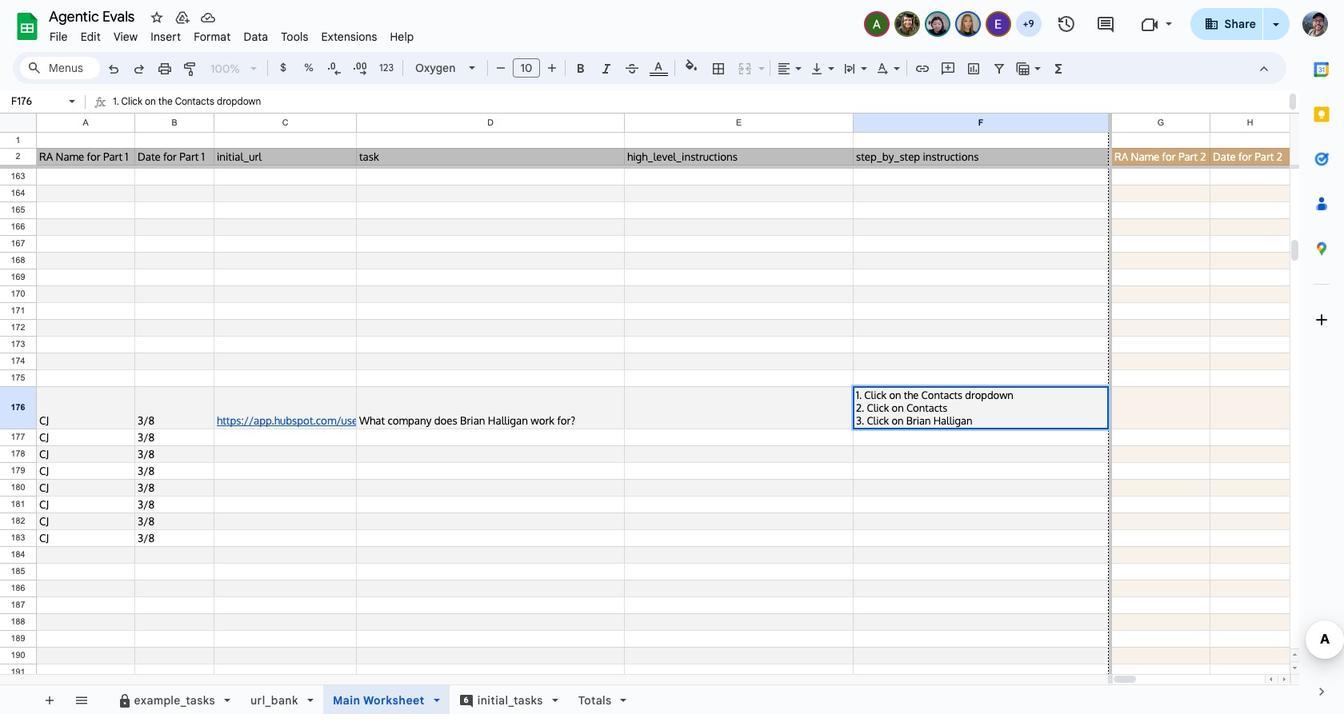 Task type: describe. For each thing, give the bounding box(es) containing it.
main worksheet
[[333, 694, 425, 708]]

+9
[[1023, 18, 1035, 30]]

select merge type image
[[755, 58, 765, 63]]

main toolbar
[[99, 56, 1073, 82]]

all sheets image
[[68, 688, 94, 713]]

file menu item
[[43, 27, 74, 46]]

Zoom text field
[[207, 58, 245, 80]]

edit menu item
[[74, 27, 107, 46]]

the for 1. click on the contacts dropdown 2. click on contacts 3. click on brian halligan field
[[904, 389, 919, 402]]

1. click on the contacts dropdown 2. click on contacts 3. click on brian halligan for 1. click on the contacts dropdown 2. click on contacts 3. click on brian halligan text box
[[113, 95, 261, 144]]

michele murakami image
[[927, 13, 949, 35]]

eesa khan image
[[987, 13, 1010, 35]]

3 toolbar from the left
[[654, 686, 658, 715]]

1. for 1. click on the contacts dropdown 2. click on contacts 3. click on brian halligan text box
[[113, 95, 119, 107]]

tab list inside "menu bar" banner
[[1300, 47, 1345, 670]]

Font size text field
[[514, 58, 540, 78]]

$
[[280, 61, 287, 74]]

% button
[[297, 56, 321, 80]]

2. for 1. click on the contacts dropdown 2. click on contacts 3. click on brian halligan text box
[[113, 114, 121, 126]]

Font size field
[[513, 58, 547, 78]]

$ button
[[271, 56, 295, 80]]

1 toolbar from the left
[[33, 686, 100, 715]]

menu bar inside "menu bar" banner
[[43, 21, 421, 47]]

totals
[[579, 694, 612, 708]]

main worksheet button
[[323, 686, 450, 715]]

menu bar banner
[[0, 0, 1345, 715]]

font list. oxygen selected. option
[[415, 57, 459, 79]]

3. for 1. click on the contacts dropdown 2. click on contacts 3. click on brian halligan text box
[[113, 132, 121, 144]]

toolbar containing example_tasks
[[102, 686, 651, 715]]

3. for 1. click on the contacts dropdown 2. click on contacts 3. click on brian halligan field
[[857, 415, 865, 427]]

data
[[244, 30, 268, 44]]

file
[[50, 30, 68, 44]]

F176 field
[[857, 389, 1106, 427]]

extensions menu item
[[315, 27, 384, 46]]

giulia masi image
[[896, 13, 919, 35]]

totals button
[[568, 686, 638, 715]]

tools
[[281, 30, 309, 44]]

halligan for 1. click on the contacts dropdown 2. click on contacts 3. click on brian halligan text box
[[185, 132, 220, 144]]

application containing share
[[0, 0, 1345, 715]]

functions image
[[1050, 57, 1068, 79]]

view
[[114, 30, 138, 44]]

brian for 1. click on the contacts dropdown 2. click on contacts 3. click on brian halligan field
[[907, 415, 931, 427]]

url_bank button
[[240, 686, 324, 715]]

6
[[464, 696, 469, 706]]

halligan for 1. click on the contacts dropdown 2. click on contacts 3. click on brian halligan field
[[934, 415, 973, 427]]



Task type: locate. For each thing, give the bounding box(es) containing it.
1 vertical spatial brian
[[907, 415, 931, 427]]

1 horizontal spatial dropdown
[[966, 389, 1014, 402]]

+9 button
[[1015, 10, 1043, 38]]

3.
[[113, 132, 121, 144], [857, 415, 865, 427]]

application
[[0, 0, 1345, 715]]

halligan
[[185, 132, 220, 144], [934, 415, 973, 427]]

borders image
[[710, 57, 728, 79]]

menu bar containing file
[[43, 21, 421, 47]]

2. for 1. click on the contacts dropdown 2. click on contacts 3. click on brian halligan field
[[857, 402, 865, 415]]

help menu item
[[384, 27, 421, 46]]

angela cha image
[[866, 13, 888, 35]]

1. Click on the Contacts dropdown 2. Click on Contacts 3. Click on Brian Halligan text field
[[113, 92, 1287, 144]]

insert
[[151, 30, 181, 44]]

0 horizontal spatial 3.
[[113, 132, 121, 144]]

None text field
[[6, 94, 66, 109]]

1 horizontal spatial halligan
[[934, 415, 973, 427]]

2. inside field
[[857, 402, 865, 415]]

edit
[[81, 30, 101, 44]]

1 horizontal spatial the
[[904, 389, 919, 402]]

1. inside field
[[857, 389, 862, 402]]

1 vertical spatial 2.
[[857, 402, 865, 415]]

none text field inside name box (⌘ + j) element
[[6, 94, 66, 109]]

fill color image
[[682, 57, 701, 76]]

1. inside text box
[[113, 95, 119, 107]]

1 horizontal spatial 2.
[[857, 402, 865, 415]]

example_tasks
[[134, 694, 215, 708]]

extensions
[[321, 30, 378, 44]]

2. inside text box
[[113, 114, 121, 126]]

brian for 1. click on the contacts dropdown 2. click on contacts 3. click on brian halligan text box
[[160, 132, 182, 144]]

url_bank
[[251, 694, 298, 708]]

123
[[379, 62, 394, 74]]

brian
[[160, 132, 182, 144], [907, 415, 931, 427]]

0 vertical spatial 3.
[[113, 132, 121, 144]]

1 vertical spatial 3.
[[857, 415, 865, 427]]

name box (⌘ + j) element
[[5, 92, 80, 111]]

0 horizontal spatial brian
[[160, 132, 182, 144]]

2 toolbar from the left
[[102, 686, 651, 715]]

1 vertical spatial the
[[904, 389, 919, 402]]

1 vertical spatial dropdown
[[966, 389, 1014, 402]]

0 vertical spatial the
[[158, 95, 173, 107]]

on
[[145, 95, 156, 107], [146, 114, 157, 126], [146, 132, 157, 144], [890, 389, 902, 402], [892, 402, 904, 415], [892, 415, 904, 427]]

data menu item
[[237, 27, 275, 46]]

halligan inside text box
[[185, 132, 220, 144]]

3. inside field
[[857, 415, 865, 427]]

insert menu item
[[144, 27, 187, 46]]

the inside text box
[[158, 95, 173, 107]]

1. click on the contacts dropdown 2. click on contacts 3. click on brian halligan
[[113, 95, 261, 144], [857, 389, 1014, 427]]

3. inside text box
[[113, 132, 121, 144]]

dropdown for 1. click on the contacts dropdown 2. click on contacts 3. click on brian halligan text box
[[217, 95, 261, 107]]

0 vertical spatial 1. click on the contacts dropdown 2. click on contacts 3. click on brian halligan
[[113, 95, 261, 144]]

brian inside 1. click on the contacts dropdown 2. click on contacts 3. click on brian halligan field
[[907, 415, 931, 427]]

1. click on the contacts dropdown 2. click on contacts 3. click on brian halligan for 1. click on the contacts dropdown 2. click on contacts 3. click on brian halligan field
[[857, 389, 1014, 427]]

0 horizontal spatial 1.
[[113, 95, 119, 107]]

Menus field
[[20, 57, 100, 79]]

format menu item
[[187, 27, 237, 46]]

1 vertical spatial halligan
[[934, 415, 973, 427]]

1 horizontal spatial brian
[[907, 415, 931, 427]]

1 horizontal spatial 1.
[[857, 389, 862, 402]]

0 horizontal spatial halligan
[[185, 132, 220, 144]]

worksheet
[[363, 694, 425, 708]]

Star checkbox
[[115, 0, 182, 58]]

1 vertical spatial 1. click on the contacts dropdown 2. click on contacts 3. click on brian halligan
[[857, 389, 1014, 427]]

toolbar
[[33, 686, 100, 715], [102, 686, 651, 715], [654, 686, 658, 715]]

brian inside 1. click on the contacts dropdown 2. click on contacts 3. click on brian halligan text box
[[160, 132, 182, 144]]

format
[[194, 30, 231, 44]]

2.
[[113, 114, 121, 126], [857, 402, 865, 415]]

text color image
[[650, 57, 668, 76]]

tools menu item
[[275, 27, 315, 46]]

halligan inside field
[[934, 415, 973, 427]]

oxygen
[[415, 61, 456, 75]]

dropdown inside text box
[[217, 95, 261, 107]]

123 button
[[374, 56, 399, 80]]

0 vertical spatial halligan
[[185, 132, 220, 144]]

0 vertical spatial brian
[[160, 132, 182, 144]]

0 horizontal spatial 2.
[[113, 114, 121, 126]]

the
[[158, 95, 173, 107], [904, 389, 919, 402]]

1 horizontal spatial 1. click on the contacts dropdown 2. click on contacts 3. click on brian halligan
[[857, 389, 1014, 427]]

click
[[121, 95, 142, 107], [123, 114, 144, 126], [123, 132, 144, 144], [865, 389, 887, 402], [867, 402, 890, 415], [867, 415, 890, 427]]

tab list
[[1300, 47, 1345, 670]]

help
[[390, 30, 414, 44]]

Rename text field
[[43, 6, 144, 26]]

1.
[[113, 95, 119, 107], [857, 389, 862, 402]]

the for 1. click on the contacts dropdown 2. click on contacts 3. click on brian halligan text box
[[158, 95, 173, 107]]

contacts
[[175, 95, 214, 107], [160, 114, 199, 126], [922, 389, 963, 402], [907, 402, 948, 415]]

share button
[[1191, 8, 1264, 40]]

0 horizontal spatial dropdown
[[217, 95, 261, 107]]

dropdown for 1. click on the contacts dropdown 2. click on contacts 3. click on brian halligan field
[[966, 389, 1014, 402]]

2 horizontal spatial toolbar
[[654, 686, 658, 715]]

%
[[304, 61, 314, 74]]

0 vertical spatial 2.
[[113, 114, 121, 126]]

main
[[333, 694, 361, 708]]

quick sharing actions image
[[1274, 23, 1280, 48]]

share
[[1225, 17, 1257, 31]]

1. for 1. click on the contacts dropdown 2. click on contacts 3. click on brian halligan field
[[857, 389, 862, 402]]

menu bar
[[43, 21, 421, 47]]

katherine seehafer image
[[957, 13, 979, 35]]

0 vertical spatial 1.
[[113, 95, 119, 107]]

0 horizontal spatial toolbar
[[33, 686, 100, 715]]

the inside field
[[904, 389, 919, 402]]

example_tasks button
[[107, 686, 241, 715]]

1 horizontal spatial 3.
[[857, 415, 865, 427]]

dropdown
[[217, 95, 261, 107], [966, 389, 1014, 402]]

0 vertical spatial dropdown
[[217, 95, 261, 107]]

initial_tasks
[[478, 694, 543, 708]]

view menu item
[[107, 27, 144, 46]]

1 horizontal spatial toolbar
[[102, 686, 651, 715]]

Zoom field
[[204, 57, 264, 81]]

1. click on the contacts dropdown 2. click on contacts 3. click on brian halligan inside text box
[[113, 95, 261, 144]]

0 horizontal spatial the
[[158, 95, 173, 107]]

dropdown inside field
[[966, 389, 1014, 402]]

1 vertical spatial 1.
[[857, 389, 862, 402]]

0 horizontal spatial 1. click on the contacts dropdown 2. click on contacts 3. click on brian halligan
[[113, 95, 261, 144]]



Task type: vqa. For each thing, say whether or not it's contained in the screenshot.
4 image
no



